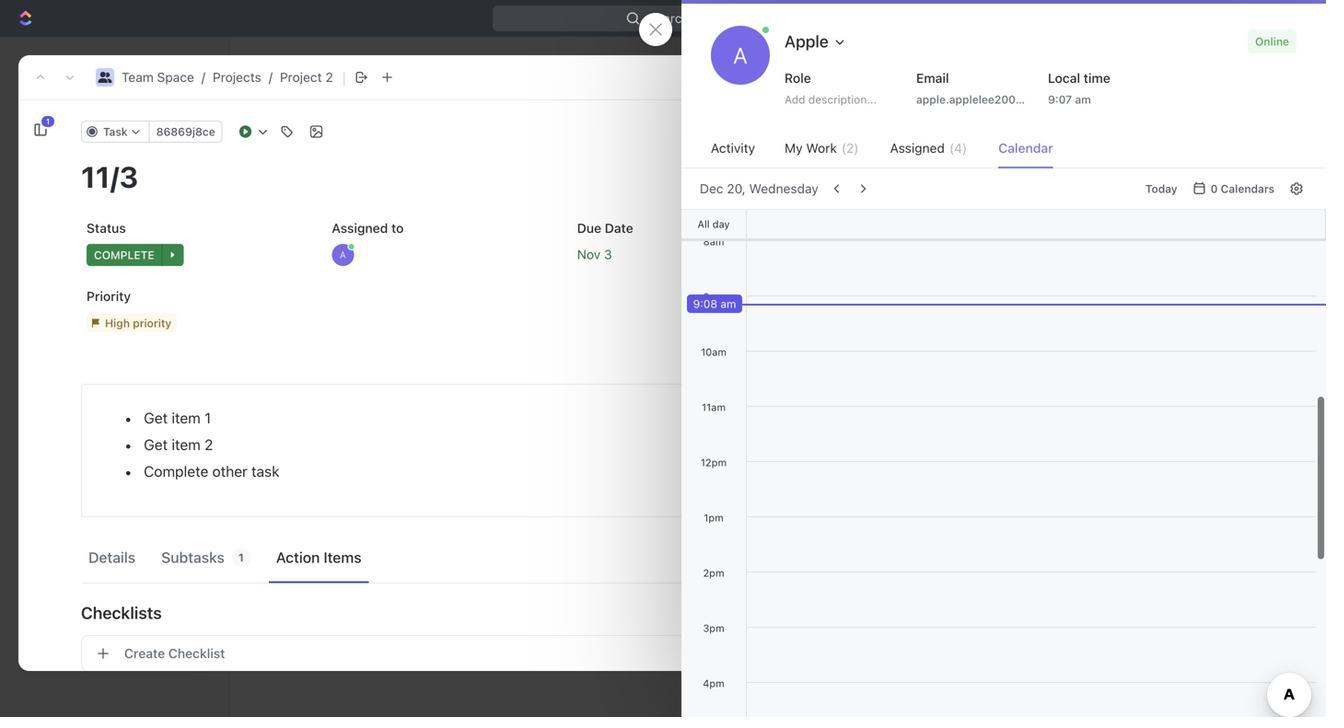 Task type: locate. For each thing, give the bounding box(es) containing it.
0 vertical spatial assigned
[[890, 140, 945, 156]]

11am
[[702, 402, 726, 414]]

0 horizontal spatial log
[[744, 497, 760, 510]]

receive
[[467, 497, 508, 510]]

1 horizontal spatial a
[[340, 249, 346, 260]]

1 horizontal spatial activity
[[888, 119, 952, 140]]

from right (totp)
[[1006, 412, 1034, 427]]

1 horizontal spatial in.
[[986, 511, 999, 524]]

sms
[[684, 412, 712, 427], [641, 497, 665, 510]]

am down the 0
[[1209, 202, 1225, 215]]

1 vertical spatial your
[[92, 559, 115, 572]]

0 vertical spatial calendar
[[999, 140, 1053, 156]]

in
[[103, 576, 112, 589]]

to right app
[[981, 500, 991, 513]]

0 horizontal spatial calendar
[[37, 326, 90, 341]]

my for my settings
[[267, 78, 294, 101]]

0 horizontal spatial a
[[511, 497, 517, 510]]

1 vertical spatial 1
[[204, 409, 211, 427]]

from
[[1008, 202, 1033, 215], [1006, 412, 1034, 427]]

go to app center button
[[38, 618, 192, 651]]

1 horizontal spatial nov
[[1035, 71, 1055, 84]]

0 vertical spatial get
[[144, 409, 168, 427]]

1 vertical spatial nov
[[1135, 202, 1155, 215]]

1 horizontal spatial log
[[967, 511, 983, 524]]

3
[[1058, 71, 1065, 84], [604, 247, 612, 262]]

0 horizontal spatial a
[[285, 138, 314, 192]]

0 horizontal spatial an
[[943, 500, 955, 513]]

of
[[78, 559, 88, 572]]

calendar link
[[37, 318, 193, 349]]

apple button
[[777, 26, 855, 57], [777, 26, 855, 57]]

3 down due date in the left of the page
[[604, 247, 612, 262]]

in. inside text message (sms) receive a one-time passcode via sms each time you log in. business
[[763, 497, 776, 510]]

passcode
[[899, 412, 956, 427], [570, 497, 620, 510], [1151, 500, 1202, 513]]

1 vertical spatial assigned
[[332, 221, 388, 236]]

a down assigned to
[[340, 249, 346, 260]]

changed status from
[[922, 202, 1036, 215]]

via down 2fa
[[623, 497, 638, 510]]

1 horizontal spatial /
[[269, 70, 273, 85]]

activity up 20,
[[711, 140, 755, 156]]

all
[[63, 559, 75, 572]]

a left 'apple'
[[733, 42, 748, 68]]

action items
[[276, 549, 362, 566]]

1 horizontal spatial assigned
[[890, 140, 945, 156]]

0 vertical spatial my
[[267, 78, 294, 101]]

each for (sms)
[[668, 497, 693, 510]]

using
[[731, 412, 763, 427]]

am right 9:07
[[1075, 93, 1091, 106]]

0 vertical spatial an
[[1037, 412, 1052, 427]]

0 horizontal spatial passcode
[[570, 497, 620, 510]]

your up in
[[92, 559, 115, 572]]

a down my settings
[[285, 138, 314, 192]]

2 horizontal spatial passcode
[[1151, 500, 1202, 513]]

1 vertical spatial 2
[[204, 436, 213, 454]]

to up a dropdown button
[[391, 221, 404, 236]]

each inside text message (sms) receive a one-time passcode via sms each time you log in. business
[[668, 497, 693, 510]]

each inside the use an app to receive a temporary one-time passcode each time you log in.
[[1205, 500, 1230, 513]]

Edit task name text field
[[81, 159, 802, 194]]

assigned up a dropdown button
[[332, 221, 388, 236]]

0 vertical spatial item
[[172, 409, 201, 427]]

1 vertical spatial sms
[[641, 497, 665, 510]]

1 horizontal spatial passcode
[[899, 412, 956, 427]]

log inside the use an app to receive a temporary one-time passcode each time you log in.
[[967, 511, 983, 524]]

/ left project
[[269, 70, 273, 85]]

log down using
[[744, 497, 760, 510]]

my left "work"
[[785, 140, 803, 156]]

color
[[451, 639, 494, 662]]

assigned for assigned to
[[332, 221, 388, 236]]

app
[[160, 576, 181, 589], [98, 627, 123, 642]]

0 horizontal spatial my
[[267, 78, 294, 101]]

passcode inside the use an app to receive a temporary one-time passcode each time you log in.
[[1151, 500, 1202, 513]]

0 horizontal spatial your
[[92, 559, 115, 572]]

sms down 2fa
[[641, 497, 665, 510]]

2
[[326, 70, 333, 85], [204, 436, 213, 454]]

one-
[[842, 412, 870, 427], [520, 497, 544, 510], [1101, 500, 1126, 513]]

via inside text message (sms) receive a one-time passcode via sms each time you log in. business
[[623, 497, 638, 510]]

0 vertical spatial sms
[[684, 412, 712, 427]]

3pm
[[703, 623, 725, 635]]

create
[[124, 646, 165, 661]]

0 horizontal spatial one-
[[520, 497, 544, 510]]

nov 3 button
[[572, 239, 802, 272]]

0 horizontal spatial am
[[721, 298, 736, 310]]

1 right subtasks at the left bottom
[[238, 551, 244, 564]]

1 horizontal spatial 2
[[326, 70, 333, 85]]

8
[[1158, 202, 1165, 215]]

my
[[267, 78, 294, 101], [785, 140, 803, 156]]

passcode down (sms)
[[570, 497, 620, 510]]

apps
[[118, 559, 143, 572]]

1 up complete
[[204, 409, 211, 427]]

2 item from the top
[[172, 436, 201, 454]]

/
[[202, 70, 205, 85], [269, 70, 273, 85]]

2 horizontal spatial 1
[[238, 551, 244, 564]]

0 vertical spatial you
[[722, 497, 741, 510]]

calendar down apple.applelee2001@gmail.com
[[999, 140, 1053, 156]]

complete
[[144, 463, 208, 480]]

workspaces link
[[37, 174, 193, 206]]

1 vertical spatial via
[[623, 497, 638, 510]]

log left receive
[[967, 511, 983, 524]]

8:59
[[1182, 202, 1206, 215]]

sms inside text message (sms) receive a one-time passcode via sms each time you log in. business
[[641, 497, 665, 510]]

1 vertical spatial am
[[1209, 202, 1225, 215]]

your
[[441, 412, 467, 427], [92, 559, 115, 572]]

0 horizontal spatial you
[[722, 497, 741, 510]]

0 horizontal spatial 3
[[604, 247, 612, 262]]

1 vertical spatial item
[[172, 436, 201, 454]]

2pm
[[703, 567, 724, 579]]

0 horizontal spatial nov
[[577, 247, 601, 262]]

0 vertical spatial 1
[[46, 117, 50, 126]]

you inside the use an app to receive a temporary one-time passcode each time you log in.
[[945, 511, 964, 524]]

2 horizontal spatial a
[[1035, 500, 1041, 513]]

calendar
[[999, 140, 1053, 156], [37, 326, 90, 341]]

notifications
[[37, 218, 112, 233]]

0 vertical spatial 3
[[1058, 71, 1065, 84]]

assigned for assigned (4)
[[890, 140, 945, 156]]

nov 8 at 8:59 am
[[1135, 202, 1225, 215]]

checklists button
[[81, 591, 802, 636]]

from inside task sidebar content section
[[1008, 202, 1033, 215]]

1 vertical spatial you
[[945, 511, 964, 524]]

3 inside dropdown button
[[604, 247, 612, 262]]

workspaces
[[37, 182, 110, 197]]

2 horizontal spatial a
[[733, 42, 748, 68]]

you
[[903, 202, 922, 215]]

nov for nov 8 at 8:59 am
[[1135, 202, 1155, 215]]

2 vertical spatial nov
[[577, 247, 601, 262]]

temporary right receive
[[1045, 500, 1098, 513]]

changes
[[1195, 669, 1261, 688]]

0 horizontal spatial /
[[202, 70, 205, 85]]

you inside text message (sms) receive a one-time passcode via sms each time you log in. business
[[722, 497, 741, 510]]

3 up 9:07
[[1058, 71, 1065, 84]]

in. inside the use an app to receive a temporary one-time passcode each time you log in.
[[986, 511, 999, 524]]

0 horizontal spatial 2
[[204, 436, 213, 454]]

local
[[1048, 70, 1080, 86]]

nov inside task sidebar content section
[[1135, 202, 1155, 215]]

do
[[1065, 202, 1080, 215]]

text message (sms) receive a one-time passcode via sms each time you log in. business
[[467, 474, 776, 525]]

use
[[919, 500, 939, 513]]

1 vertical spatial get
[[144, 436, 168, 454]]

email
[[916, 70, 949, 86]]

description...
[[809, 93, 877, 106]]

1 horizontal spatial 1
[[204, 409, 211, 427]]

1 / from the left
[[202, 70, 205, 85]]

1 horizontal spatial your
[[441, 412, 467, 427]]

0 vertical spatial 2
[[326, 70, 333, 85]]

0 horizontal spatial app
[[98, 627, 123, 642]]

2 inside get item 1 get item 2 complete other task
[[204, 436, 213, 454]]

0 horizontal spatial via
[[623, 497, 638, 510]]

0 vertical spatial from
[[1008, 202, 1033, 215]]

app down and
[[160, 576, 181, 589]]

dec 20, wednesday button
[[700, 181, 819, 196]]

authenticator
[[1055, 412, 1134, 427]]

available on business plans or higher element
[[467, 513, 521, 526]]

0 horizontal spatial assigned
[[332, 221, 388, 236]]

1 vertical spatial 3
[[604, 247, 612, 262]]

/ right space
[[202, 70, 205, 85]]

app inside the find all of your apps and integrations in our new app center!
[[160, 576, 181, 589]]

0 vertical spatial am
[[1075, 93, 1091, 106]]

go to app center
[[62, 627, 167, 642]]

calendar down cloud
[[37, 326, 90, 341]]

a right using
[[766, 412, 773, 427]]

my right the projects
[[267, 78, 294, 101]]

1 vertical spatial an
[[943, 500, 955, 513]]

1 horizontal spatial a
[[766, 412, 773, 427]]

temporary right using
[[777, 412, 838, 427]]

task sidebar navigation tab list
[[1260, 111, 1301, 249]]

2 vertical spatial a
[[340, 249, 346, 260]]

a inside dropdown button
[[340, 249, 346, 260]]

assigned left (4)
[[890, 140, 945, 156]]

1 vertical spatial calendar
[[37, 326, 90, 341]]

a down message
[[511, 497, 517, 510]]

1 down back link
[[46, 117, 50, 126]]

sms left or
[[684, 412, 712, 427]]

2 left '|'
[[326, 70, 333, 85]]

all
[[698, 218, 710, 230]]

log inside text message (sms) receive a one-time passcode via sms each time you log in. business
[[744, 497, 760, 510]]

am right 9:08
[[721, 298, 736, 310]]

0 vertical spatial via
[[664, 412, 681, 427]]

all day
[[698, 218, 730, 230]]

nov left 8
[[1135, 202, 1155, 215]]

0 vertical spatial in.
[[763, 497, 776, 510]]

app down the checklists
[[98, 627, 123, 642]]

1 horizontal spatial one-
[[842, 412, 870, 427]]

2 horizontal spatial nov
[[1135, 202, 1155, 215]]

you right use
[[945, 511, 964, 524]]

add
[[785, 93, 805, 106]]

in. down keep your account secure by enabling 2fa via sms or using a temporary one-time passcode (totp) from an authenticator app.
[[763, 497, 776, 510]]

0 horizontal spatial each
[[668, 497, 693, 510]]

1 horizontal spatial 3
[[1058, 71, 1065, 84]]

1 horizontal spatial calendar
[[999, 140, 1053, 156]]

2 horizontal spatial am
[[1209, 202, 1225, 215]]

activity
[[888, 119, 952, 140], [711, 140, 755, 156]]

out
[[62, 398, 82, 413]]

complete button
[[81, 239, 312, 272]]

a button
[[326, 239, 557, 272]]

via right 2fa
[[664, 412, 681, 427]]

Enter Email text field
[[407, 221, 1289, 264]]

your inside the find all of your apps and integrations in our new app center!
[[92, 559, 115, 572]]

2 up other at the left
[[204, 436, 213, 454]]

1 horizontal spatial my
[[785, 140, 803, 156]]

to inside the use an app to receive a temporary one-time passcode each time you log in.
[[981, 500, 991, 513]]

0 vertical spatial temporary
[[777, 412, 838, 427]]

priority
[[87, 289, 131, 304]]

passcode down app.
[[1151, 500, 1202, 513]]

you up 1pm at the bottom of the page
[[722, 497, 741, 510]]

search... button
[[493, 6, 834, 31]]

1 horizontal spatial app
[[160, 576, 181, 589]]

other
[[212, 463, 248, 480]]

nov
[[1035, 71, 1055, 84], [1135, 202, 1155, 215], [577, 247, 601, 262]]

1 horizontal spatial each
[[1205, 500, 1230, 513]]

2 vertical spatial 1
[[238, 551, 244, 564]]

an left app
[[943, 500, 955, 513]]

2 inside team space / projects / project 2 |
[[326, 70, 333, 85]]

1 vertical spatial app
[[98, 627, 123, 642]]

passcode left (totp)
[[899, 412, 956, 427]]

my for my work (2)
[[785, 140, 803, 156]]

receive
[[995, 500, 1032, 513]]

0 horizontal spatial temporary
[[777, 412, 838, 427]]

in. right app
[[986, 511, 999, 524]]

0 vertical spatial log
[[744, 497, 760, 510]]

to right 'go'
[[82, 627, 95, 642]]

task sidebar content section
[[865, 100, 1252, 671]]

4pm
[[703, 678, 725, 690]]

1 vertical spatial in.
[[986, 511, 999, 524]]

1 vertical spatial log
[[967, 511, 983, 524]]

1 inside button
[[46, 117, 50, 126]]

0 vertical spatial a
[[733, 42, 748, 68]]

role
[[785, 70, 811, 86]]

project 2 link
[[280, 70, 333, 85]]

changed
[[925, 202, 970, 215]]

an left the authenticator on the right bottom of page
[[1037, 412, 1052, 427]]

a right receive
[[1035, 500, 1041, 513]]

nov down due
[[577, 247, 601, 262]]

in.
[[763, 497, 776, 510], [986, 511, 999, 524]]

1 horizontal spatial you
[[945, 511, 964, 524]]

2 horizontal spatial one-
[[1101, 500, 1126, 513]]

activity down email
[[888, 119, 952, 140]]

keep your account secure by enabling 2fa via sms or using a temporary one-time passcode (totp) from an authenticator app.
[[407, 412, 1164, 427]]

0 horizontal spatial in.
[[763, 497, 776, 510]]

secure
[[522, 412, 562, 427]]

1 vertical spatial my
[[785, 140, 803, 156]]

your right keep
[[441, 412, 467, 427]]

0 horizontal spatial sms
[[641, 497, 665, 510]]

you for app
[[945, 511, 964, 524]]

center
[[126, 627, 167, 642]]

1 vertical spatial temporary
[[1045, 500, 1098, 513]]

from right status
[[1008, 202, 1033, 215]]

0 vertical spatial app
[[160, 576, 181, 589]]

0 horizontal spatial 1
[[46, 117, 50, 126]]

your color theme
[[407, 639, 554, 662]]

nov right on
[[1035, 71, 1055, 84]]

save changes
[[1154, 669, 1261, 688]]

nov inside dropdown button
[[577, 247, 601, 262]]

2 get from the top
[[144, 436, 168, 454]]

a
[[733, 42, 748, 68], [285, 138, 314, 192], [340, 249, 346, 260]]

1 horizontal spatial temporary
[[1045, 500, 1098, 513]]

you
[[722, 497, 741, 510], [945, 511, 964, 524]]

to
[[1050, 202, 1062, 215], [1083, 202, 1094, 215], [391, 221, 404, 236], [981, 500, 991, 513], [82, 627, 95, 642]]

enabling
[[583, 412, 634, 427]]



Task type: vqa. For each thing, say whether or not it's contained in the screenshot.
Nov to the left
yes



Task type: describe. For each thing, give the bounding box(es) containing it.
app inside button
[[98, 627, 123, 642]]

1 vertical spatial from
[[1006, 412, 1034, 427]]

you for (sms)
[[722, 497, 741, 510]]

status
[[87, 221, 126, 236]]

created on nov 3
[[974, 71, 1065, 84]]

integrations
[[38, 576, 100, 589]]

checklists
[[81, 603, 162, 623]]

Enter Username text field
[[407, 144, 1289, 187]]

work
[[806, 140, 837, 156]]

complete
[[94, 249, 154, 262]]

create checklist button
[[81, 636, 802, 672]]

local time 9:07 am
[[1048, 70, 1111, 106]]

today
[[1146, 182, 1178, 195]]

and
[[146, 559, 166, 572]]

in. for app
[[986, 511, 999, 524]]

log
[[37, 398, 59, 413]]

subtasks
[[161, 549, 225, 566]]

9:08 am
[[693, 298, 736, 310]]

to left do
[[1050, 202, 1062, 215]]

two-
[[407, 378, 451, 401]]

back
[[61, 78, 96, 93]]

8am
[[703, 236, 724, 248]]

storage
[[75, 290, 122, 305]]

my work (2)
[[785, 140, 859, 156]]

notifications link
[[37, 210, 193, 241]]

1 horizontal spatial an
[[1037, 412, 1052, 427]]

one- inside the use an app to receive a temporary one-time passcode each time you log in.
[[1101, 500, 1126, 513]]

text
[[467, 474, 495, 492]]

your
[[407, 639, 446, 662]]

online
[[1255, 35, 1289, 48]]

10am
[[701, 346, 727, 358]]

1 button
[[26, 115, 55, 145]]

projects link
[[213, 70, 261, 85]]

wednesday
[[749, 181, 819, 196]]

new
[[135, 576, 157, 589]]

(2fa)
[[636, 378, 684, 401]]

log for app
[[967, 511, 983, 524]]

role add description...
[[785, 70, 877, 106]]

(sms)
[[563, 474, 604, 492]]

log out link
[[37, 390, 193, 421]]

Enter New Password field
[[407, 298, 1289, 342]]

team space / projects / project 2 |
[[122, 68, 346, 87]]

my settings
[[267, 78, 370, 101]]

0
[[1211, 182, 1218, 195]]

back link
[[37, 74, 109, 98]]

factor
[[451, 378, 502, 401]]

get item 1 get item 2 complete other task
[[144, 409, 280, 480]]

|
[[342, 68, 346, 87]]

details button
[[81, 541, 143, 575]]

theme
[[499, 639, 554, 662]]

an inside the use an app to receive a temporary one-time passcode each time you log in.
[[943, 500, 955, 513]]

apple
[[785, 31, 829, 51]]

details
[[88, 549, 136, 566]]

each for app
[[1205, 500, 1230, 513]]

priority
[[133, 317, 171, 330]]

2 / from the left
[[269, 70, 273, 85]]

high priority button
[[81, 307, 312, 340]]

1pm
[[704, 512, 724, 524]]

1 horizontal spatial sms
[[684, 412, 712, 427]]

or
[[715, 412, 727, 427]]

app
[[958, 500, 978, 513]]

space
[[157, 70, 194, 85]]

2 vertical spatial am
[[721, 298, 736, 310]]

business
[[471, 514, 518, 525]]

20,
[[727, 181, 746, 196]]

to inside button
[[82, 627, 95, 642]]

0 horizontal spatial activity
[[711, 140, 755, 156]]

log for (sms)
[[744, 497, 760, 510]]

to do
[[1047, 202, 1083, 215]]

activity inside task sidebar content section
[[888, 119, 952, 140]]

9:08
[[693, 298, 718, 310]]

user group image
[[98, 72, 112, 83]]

cloud storage link
[[37, 282, 193, 313]]

to right do
[[1083, 202, 1094, 215]]

in. for (sms)
[[763, 497, 776, 510]]

dec 20, wednesday
[[700, 181, 819, 196]]

0 vertical spatial your
[[441, 412, 467, 427]]

temporary inside the use an app to receive a temporary one-time passcode each time you log in.
[[1045, 500, 1098, 513]]

1 get from the top
[[144, 409, 168, 427]]

time inside local time 9:07 am
[[1084, 70, 1111, 86]]

message
[[499, 474, 559, 492]]

1 inside get item 1 get item 2 complete other task
[[204, 409, 211, 427]]

save changes button
[[1125, 659, 1289, 699]]

share
[[1084, 70, 1119, 85]]

task button
[[81, 121, 150, 143]]

am inside local time 9:07 am
[[1075, 93, 1091, 106]]

cloud
[[37, 290, 72, 305]]

86869j8ce
[[156, 125, 215, 138]]

by
[[565, 412, 580, 427]]

status
[[973, 202, 1005, 215]]

passcode inside text message (sms) receive a one-time passcode via sms each time you log in. business
[[570, 497, 620, 510]]

a inside the use an app to receive a temporary one-time passcode each time you log in.
[[1035, 500, 1041, 513]]

a inside text message (sms) receive a one-time passcode via sms each time you log in. business
[[511, 497, 517, 510]]

two-factor authentication (2fa)
[[407, 378, 684, 401]]

action items button
[[269, 541, 369, 575]]

share button
[[1073, 63, 1130, 92]]

0 vertical spatial nov
[[1035, 71, 1055, 84]]

task
[[251, 463, 280, 480]]

action
[[276, 549, 320, 566]]

nov for nov 3
[[577, 247, 601, 262]]

(2)
[[842, 140, 859, 156]]

1 item from the top
[[172, 409, 201, 427]]

am inside task sidebar content section
[[1209, 202, 1225, 215]]

find
[[38, 559, 60, 572]]

on
[[1019, 71, 1032, 84]]

1 vertical spatial a
[[285, 138, 314, 192]]

1 horizontal spatial via
[[664, 412, 681, 427]]

assigned (4)
[[890, 140, 967, 156]]

12pm
[[701, 457, 727, 469]]

use an app to receive a temporary one-time passcode each time you log in.
[[919, 500, 1230, 524]]

(4)
[[950, 140, 967, 156]]

our
[[115, 576, 132, 589]]

(totp)
[[960, 412, 1003, 427]]

due date
[[577, 221, 633, 236]]

one- inside text message (sms) receive a one-time passcode via sms each time you log in. business
[[520, 497, 544, 510]]

log out
[[37, 398, 82, 413]]

projects
[[213, 70, 261, 85]]



